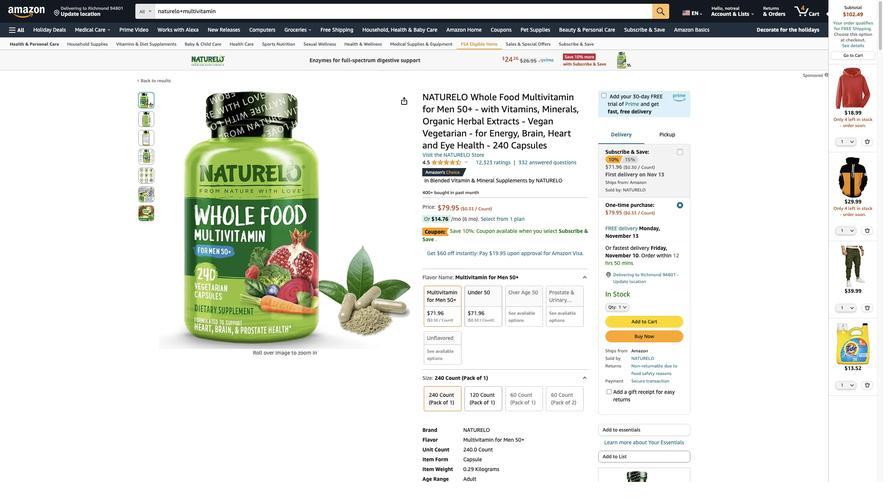 Task type: describe. For each thing, give the bounding box(es) containing it.
select
[[481, 216, 495, 222]]

Add to Cart submit
[[606, 317, 683, 327]]

see for over age 50
[[508, 310, 516, 316]]

the inside navigation navigation
[[789, 26, 797, 33]]

one-time purchase: $79.95 ( $0.33 / count)
[[605, 202, 655, 216]]

with inside naturelo whole food multivitamin for men 50+ - with vitamins, minerals, organic herbal extracts - vegan vegetarian - for energy, brain, heart and eye health - 240 capsules visit the naturelo store
[[481, 104, 499, 114]]

approval
[[521, 250, 542, 257]]

mineral
[[477, 177, 495, 184]]

count) up "unflavored"
[[442, 318, 453, 322]]

($0.30 for under
[[468, 318, 479, 322]]

price: $79.95 ( $0.33 / count)
[[423, 204, 492, 212]]

in down amazon's
[[424, 177, 429, 184]]

& inside prostate & urinary health
[[571, 289, 575, 295]]

$71.96 for multivitamin
[[427, 310, 444, 316]]

richmond for update
[[641, 272, 661, 278]]

1 for $13.52
[[841, 383, 843, 387]]

see inside your order qualifies for free shipping. choose this option at checkout. see details
[[842, 43, 849, 48]]

supplies for household
[[91, 41, 108, 47]]

free shipping link
[[316, 25, 358, 35]]

ships from: amazon sold by: naturelo
[[605, 179, 647, 193]]

$14.76
[[431, 216, 448, 222]]

your inside your order qualifies for free shipping. choose this option at checkout. see details
[[833, 20, 843, 26]]

0 horizontal spatial by
[[529, 177, 535, 184]]

amazon prime logo image
[[673, 94, 686, 101]]

amazon basics
[[674, 26, 710, 33]]

all inside button
[[17, 27, 24, 33]]

image
[[275, 350, 290, 356]]

count up 240 count (pack of 1) submit
[[445, 375, 460, 381]]

within
[[657, 252, 672, 259]]

tide simply liquid laundry detergent refreshing breeze, 114 loads (packaging may vary) image
[[833, 323, 874, 364]]

sfqzhgz unisex japanese animation hoodie cosplay clothing fashion sweatshirts adult hoodies for men and women b xx-large image
[[833, 157, 874, 198]]

amazon image
[[8, 7, 45, 18]]

now
[[644, 334, 654, 340]]

subtotal $102.49
[[843, 5, 863, 17]]

0 horizontal spatial subscribe & save link
[[555, 38, 598, 49]]

sexual
[[304, 41, 317, 47]]

of for 60 count (pack of 2)
[[565, 399, 570, 406]]

multivitamin up the 240.0 count
[[463, 437, 494, 443]]

count for 60 count (pack of 2)
[[559, 392, 573, 398]]

update inside delivering to richmond 94801 update location
[[61, 11, 79, 17]]

groceries
[[284, 26, 307, 33]]

delivering to richmond 94801 update location
[[61, 5, 123, 17]]

eligible
[[470, 41, 485, 47]]

add a gift receipt for easy returns
[[613, 389, 675, 403]]

november for monday, november 13
[[605, 233, 631, 239]]

prime for prime video
[[119, 26, 133, 33]]

13 inside monday, november 13
[[632, 233, 639, 239]]

count for 240 count (pack of 1)
[[440, 392, 454, 398]]

(pack for 60 count (pack of 1)
[[510, 399, 523, 406]]

monday, november 13
[[605, 225, 660, 239]]

stock for $18.99
[[862, 116, 873, 122]]

delivery up 10
[[630, 245, 649, 251]]

0 horizontal spatial $79.95
[[438, 204, 459, 212]]

lists
[[738, 11, 749, 17]]

240.0
[[463, 446, 477, 453]]

due
[[664, 363, 672, 369]]

60 for 60 count (pack of 2)
[[551, 392, 557, 398]]

transaction
[[646, 378, 669, 384]]

1 vertical spatial baby
[[185, 41, 195, 47]]

available down select from 1 plan link
[[496, 228, 518, 234]]

select from 1 plan link
[[481, 216, 525, 222]]

( inside one-time purchase: $79.95 ( $0.33 / count)
[[624, 210, 625, 216]]

richmond for location
[[88, 5, 109, 11]]

save left amazon basics
[[654, 26, 665, 33]]

baby & child care link
[[181, 38, 226, 49]]

size: 240 count (pack of 1)
[[423, 375, 488, 381]]

all inside search box
[[140, 9, 145, 14]]

naturelo up the 240.0 count
[[463, 427, 490, 433]]

60 Count (Pack of 2) submit
[[547, 387, 584, 411]]

delivering for location
[[61, 5, 81, 11]]

1 wellness from the left
[[318, 41, 336, 47]]

94801 for -
[[663, 272, 676, 278]]

/ inside price: $79.95 ( $0.33 / count)
[[475, 206, 477, 212]]

240 inside selected size is 240 count (pack of 1). tap to collapse. element
[[435, 375, 444, 381]]

& inside 'link'
[[426, 41, 429, 47]]

health down releases
[[230, 41, 243, 47]]

extracts
[[487, 116, 520, 126]]

1 horizontal spatial multivitamin for men 50+
[[463, 437, 525, 443]]

flavor for flavor
[[423, 437, 438, 443]]

$0.33 inside price: $79.95 ( $0.33 / count)
[[462, 206, 474, 212]]

stock for $29.99
[[862, 206, 873, 211]]

60 for 60 count (pack of 1)
[[510, 392, 517, 398]]

offers
[[538, 41, 551, 47]]

monday,
[[639, 225, 660, 232]]

2 wellness from the left
[[364, 41, 382, 47]]

soon. for $29.99
[[855, 212, 866, 217]]

flavor for flavor name: multivitamin for men 50+
[[423, 274, 437, 280]]

10%
[[609, 156, 619, 163]]

naturelo inside ships from: amazon sold by: naturelo
[[623, 187, 646, 193]]

buy now
[[635, 334, 654, 340]]

qualifies
[[856, 20, 873, 26]]

mins
[[622, 260, 633, 266]]

save down /mo
[[450, 228, 461, 234]]

blended
[[430, 177, 450, 184]]

amazon left 'visa.'
[[552, 250, 571, 257]]

popover image
[[465, 161, 468, 163]]

(pack for 240 count (pack of 1)
[[429, 399, 442, 406]]

$60
[[437, 250, 446, 257]]

returns inside returns & orders
[[763, 5, 779, 11]]

shipping.
[[853, 26, 872, 31]]

location inside delivering to richmond 94801 update location
[[80, 11, 100, 17]]

0 vertical spatial multivitamin for men 50+
[[427, 289, 457, 303]]

non-returnable due to food safety reasons button
[[631, 363, 678, 377]]

4 for $29.99
[[845, 206, 847, 211]]

or for or fastest delivery
[[605, 245, 612, 251]]

men inside selected flavor name is multivitamin for men 50+. tap to collapse. 'element'
[[497, 274, 508, 280]]

dropdown image for $39.99
[[850, 307, 854, 310]]

dropdown image for $13.52
[[850, 384, 854, 387]]

to inside non-returnable due to food safety reasons payment
[[673, 363, 678, 369]]

choose
[[834, 31, 849, 37]]

in left past
[[450, 190, 454, 195]]

add for add to essentials
[[603, 427, 612, 433]]

0 horizontal spatial your
[[648, 439, 659, 446]]

options for prostate & urinary health
[[549, 317, 565, 323]]

50+ inside naturelo whole food multivitamin for men 50+ - with vitamins, minerals, organic herbal extracts - vegan vegetarian - for energy, brain, heart and eye health - 240 capsules visit the naturelo store
[[457, 104, 473, 114]]

add for add a gift receipt for easy returns
[[613, 389, 623, 395]]

free for for
[[841, 26, 852, 31]]

groceries link
[[280, 25, 316, 35]]

multivitamin inside naturelo whole food multivitamin for men 50+ - with vitamins, minerals, organic herbal extracts - vegan vegetarian - for energy, brain, heart and eye health - 240 capsules visit the naturelo store
[[522, 92, 574, 102]]

only for $18.99
[[834, 116, 843, 122]]

/mo
[[451, 216, 461, 222]]

(pack up 120
[[462, 375, 475, 381]]

120 Count (Pack of 1) submit
[[465, 387, 502, 411]]

by inside ships from amazon sold by
[[616, 356, 621, 361]]

All search field
[[135, 4, 669, 20]]

delete image for $13.52
[[865, 383, 870, 387]]

secure
[[631, 378, 645, 384]]

‹ back to results
[[137, 77, 171, 83]]

/ inside one-time purchase: $79.95 ( $0.33 / count)
[[638, 210, 640, 216]]

equipment
[[430, 41, 453, 47]]

delivering for update
[[613, 272, 634, 278]]

2)
[[572, 399, 576, 406]]

. order within
[[639, 252, 673, 259]]

sports nutrition
[[262, 41, 295, 47]]

available for prostate & urinary health
[[558, 310, 576, 316]]

get
[[651, 101, 659, 107]]

12
[[673, 252, 679, 259]]

1 vertical spatial supplements
[[496, 177, 527, 184]]

to for delivering to richmond 94801 update location
[[83, 5, 87, 11]]

0 vertical spatial subscribe & save
[[624, 26, 665, 33]]

update inside delivering to richmond 94801 - update location
[[613, 279, 628, 284]]

120
[[470, 392, 479, 398]]

location inside delivering to richmond 94801 - update location
[[630, 279, 646, 284]]

multivitamin inside selected flavor name is multivitamin for men 50+. tap to collapse. 'element'
[[455, 274, 487, 280]]

see available options for 50
[[508, 310, 535, 323]]

prime video link
[[115, 25, 153, 35]]

for inside add a gift receipt for easy returns
[[656, 389, 663, 395]]

questions
[[553, 159, 576, 166]]

$39.99
[[845, 288, 862, 294]]

for inside your order qualifies for free shipping. choose this option at checkout. see details
[[834, 26, 840, 31]]

delete image for $29.99
[[865, 228, 870, 233]]

naturelo returns
[[605, 356, 654, 369]]

amazon inside ships from: amazon sold by: naturelo
[[630, 179, 647, 185]]

1 for $39.99
[[841, 305, 843, 310]]

learn more about your essentials link
[[604, 439, 684, 446]]

amazon left basics
[[674, 26, 694, 33]]

1 vertical spatial subscribe & save
[[559, 41, 594, 47]]

medical supplies & equipment link
[[386, 38, 457, 49]]

50 for 12 hrs 50 mins
[[614, 260, 620, 266]]

240 inside 240 count (pack of 1)
[[429, 392, 438, 398]]

checkout.
[[846, 37, 866, 43]]

add for add your 30-day free trial of
[[610, 93, 619, 100]]

10%:
[[463, 228, 475, 234]]

upon
[[507, 250, 520, 257]]

navigation navigation
[[0, 0, 878, 482]]

coupon
[[476, 228, 495, 234]]

back
[[141, 78, 150, 83]]

sold for ships from amazon sold by
[[605, 356, 615, 361]]

1) up "120 count (pack of 1)"
[[483, 375, 488, 381]]

sports
[[262, 41, 275, 47]]

( inside price: $79.95 ( $0.33 / count)
[[461, 206, 462, 212]]

in
[[605, 290, 611, 298]]

spring&amp;gege youth solid pullover sport hoodies soft kids hooded sweatshirts for boys and girls size 5-6 years red image
[[833, 68, 874, 109]]

. for .
[[434, 236, 437, 243]]

/ inside $71.96 ($0.30 /  count) first delivery on nov 13
[[638, 164, 640, 170]]

of for 240 count (pack of 1)
[[443, 399, 448, 406]]

count for 240.0 count
[[478, 446, 493, 453]]

hello,
[[712, 5, 724, 11]]

delete image for $18.99
[[865, 139, 870, 144]]

save inside subscribe & save
[[423, 236, 434, 243]]

available for unflavored
[[436, 348, 454, 354]]

brain,
[[522, 128, 546, 138]]

naturelo whole food multivitamin for men 50+ - with vitamins, minerals, organic herbal extracts - vegan vegetarian - for energy, brain, heart and eye health - 240 capsules image
[[159, 91, 411, 349]]

age inside age range
[[423, 476, 432, 482]]

visa.
[[573, 250, 584, 257]]

household, health & baby care
[[362, 26, 437, 33]]

tab list containing delivery
[[598, 125, 690, 145]]

the inside naturelo whole food multivitamin for men 50+ - with vitamins, minerals, organic herbal extracts - vegan vegetarian - for energy, brain, heart and eye health - 240 capsules visit the naturelo store
[[434, 152, 442, 158]]

item form
[[423, 456, 448, 463]]

time
[[618, 202, 629, 208]]

under
[[468, 289, 482, 295]]

heart
[[548, 128, 571, 138]]

50+ inside 'element'
[[509, 274, 519, 280]]

medical supplies & equipment
[[390, 41, 453, 47]]

day
[[641, 93, 650, 100]]

ships from amazon sold by
[[605, 348, 648, 361]]

men inside naturelo whole food multivitamin for men 50+ - with vitamins, minerals, organic herbal extracts - vegan vegetarian - for energy, brain, heart and eye health - 240 capsules visit the naturelo store
[[437, 104, 455, 114]]

to for go to cart
[[850, 53, 854, 58]]

medical for medical supplies & equipment
[[390, 41, 406, 47]]

($0.30 inside $71.96 ($0.30 /  count) first delivery on nov 13
[[624, 164, 637, 170]]

household, health & baby care link
[[358, 25, 442, 35]]

by:
[[616, 187, 622, 193]]

jmierr mens fashion cargo pants - casual cotton tapered stretch twill chino athletic joggers sweatpants workout trousers with pockets for men, us 38(xl), a green 1 image
[[833, 246, 874, 287]]

health inside naturelo whole food multivitamin for men 50+ - with vitamins, minerals, organic herbal extracts - vegan vegetarian - for energy, brain, heart and eye health - 240 capsules visit the naturelo store
[[457, 140, 484, 150]]

past
[[455, 190, 464, 195]]

and inside and get fast, free delivery
[[641, 101, 650, 107]]

item for item form
[[423, 456, 434, 463]]

dropdown image right qty: 1
[[623, 306, 627, 309]]

naturelo inside "naturelo returns"
[[631, 356, 654, 361]]

returns inside "naturelo returns"
[[605, 363, 621, 369]]

amazon inside ships from amazon sold by
[[631, 348, 648, 354]]

notreal
[[725, 5, 740, 11]]

see available options for urinary
[[549, 310, 576, 323]]

order inside your order qualifies for free shipping. choose this option at checkout. see details
[[844, 20, 855, 26]]

order for $18.99
[[843, 122, 854, 128]]

naturelo up "popover" image
[[444, 152, 470, 158]]

prime for prime link at the right
[[625, 101, 639, 107]]

adult
[[463, 476, 476, 482]]

pickup link
[[644, 125, 690, 145]]

account & lists
[[711, 11, 749, 17]]

health down 'shipping'
[[344, 41, 358, 47]]

delivery up or fastest delivery
[[619, 225, 638, 232]]

holidays
[[799, 26, 819, 33]]

240 inside naturelo whole food multivitamin for men 50+ - with vitamins, minerals, organic herbal extracts - vegan vegetarian - for energy, brain, heart and eye health - 240 capsules visit the naturelo store
[[493, 140, 509, 150]]

from inside ships from amazon sold by
[[618, 348, 628, 354]]

supplies for medical
[[407, 41, 424, 47]]

Buy Now submit
[[606, 331, 683, 342]]

in right zoom
[[313, 350, 317, 356]]

get
[[427, 250, 436, 257]]

this
[[850, 31, 858, 37]]

household
[[67, 41, 89, 47]]

health down all search box
[[391, 26, 407, 33]]

0 vertical spatial from
[[497, 216, 508, 222]]

pet
[[521, 26, 529, 33]]

naturelo down the 332 answered questions link
[[536, 177, 563, 184]]

and inside naturelo whole food multivitamin for men 50+ - with vitamins, minerals, organic herbal extracts - vegan vegetarian - for energy, brain, heart and eye health - 240 capsules visit the naturelo store
[[423, 140, 438, 150]]

0 vertical spatial 4
[[801, 4, 805, 12]]

0 horizontal spatial 50
[[484, 289, 490, 295]]

naturelo whole food multivitamin for men 50+ - with vitamins, minerals, organic herbal extracts - vegan vegetarian - for energy, brain, heart and eye health - 240 capsules visit the naturelo store
[[423, 92, 579, 158]]

sold for ships from: amazon sold by: naturelo
[[605, 187, 615, 193]]



Task type: vqa. For each thing, say whether or not it's contained in the screenshot.


Task type: locate. For each thing, give the bounding box(es) containing it.
fastest
[[613, 245, 629, 251]]

count
[[445, 375, 460, 381], [440, 392, 454, 398], [480, 392, 495, 398], [518, 392, 532, 398], [559, 392, 573, 398], [435, 446, 449, 453], [478, 446, 493, 453]]

fast,
[[608, 108, 619, 115]]

order for $29.99
[[843, 212, 854, 217]]

2 left from the top
[[848, 206, 856, 211]]

child
[[201, 41, 211, 47]]

1 horizontal spatial the
[[789, 26, 797, 33]]

1 for $29.99
[[841, 228, 843, 233]]

1 horizontal spatial $71.96 ($0.30 /  count)
[[468, 310, 494, 322]]

cart for add to cart
[[648, 319, 657, 325]]

4 for $18.99
[[845, 116, 847, 122]]

cart up holidays
[[809, 11, 819, 17]]

learn more about your essentials
[[604, 439, 684, 446]]

health care link
[[226, 38, 258, 49]]

options for unflavored
[[427, 355, 442, 361]]

0 vertical spatial flavor
[[423, 274, 437, 280]]

add up buy
[[632, 319, 641, 325]]

94801 for update
[[110, 5, 123, 11]]

1) for 240 count (pack of 1)
[[449, 399, 454, 406]]

count for unit count
[[435, 446, 449, 453]]

4 inside the $29.99 only 4 left in stock - order soon.
[[845, 206, 847, 211]]

fsa eligible items link
[[457, 38, 502, 49]]

free inside add your 30-day free trial of
[[651, 93, 663, 100]]

0 horizontal spatial or
[[424, 216, 430, 222]]

or for or $14.76 /mo (6 mo). select from 1 plan
[[424, 216, 430, 222]]

tab list
[[598, 125, 690, 145]]

nov
[[647, 171, 657, 178]]

delete image for $39.99
[[865, 305, 870, 310]]

1 vertical spatial 4
[[845, 116, 847, 122]]

2 ships from the top
[[605, 348, 616, 354]]

1 vertical spatial prime
[[625, 101, 639, 107]]

0 vertical spatial cart
[[809, 11, 819, 17]]

1 horizontal spatial age
[[521, 289, 531, 295]]

0 vertical spatial soon.
[[855, 122, 866, 128]]

0 horizontal spatial $71.96 ($0.30 /  count)
[[427, 310, 453, 322]]

count) inside $71.96 ($0.30 /  count) first delivery on nov 13
[[641, 164, 655, 170]]

soon. down $18.99
[[855, 122, 866, 128]]

only down spring&amp;gege youth solid pullover sport hoodies soft kids hooded sweatshirts for boys and girls size 5-6 years red image
[[834, 116, 843, 122]]

location up medical care
[[80, 11, 100, 17]]

range
[[433, 476, 449, 482]]

personal for health
[[30, 41, 48, 47]]

(pack inside 240 count (pack of 1)
[[429, 399, 442, 406]]

1 horizontal spatial richmond
[[641, 272, 661, 278]]

sponsored
[[803, 73, 824, 78]]

1 vertical spatial returns
[[605, 363, 621, 369]]

order
[[641, 252, 655, 259]]

2 delete image from the top
[[865, 383, 870, 387]]

add inside add your 30-day free trial of
[[610, 93, 619, 100]]

dropdown image
[[850, 140, 854, 143], [623, 306, 627, 309], [850, 307, 854, 310]]

add inside 'radio'
[[603, 454, 612, 460]]

or down price:
[[424, 216, 430, 222]]

2 60 from the left
[[551, 392, 557, 398]]

to up buy now
[[642, 319, 647, 325]]

add for add to list
[[603, 454, 612, 460]]

update
[[61, 11, 79, 17], [613, 279, 628, 284]]

1 vertical spatial the
[[434, 152, 442, 158]]

count for 120 count (pack of 1)
[[480, 392, 495, 398]]

2 $71.96 ($0.30 /  count) from the left
[[468, 310, 494, 322]]

1) inside 60 count (pack of 1)
[[531, 399, 536, 406]]

1 vertical spatial left
[[848, 206, 856, 211]]

1 vertical spatial free
[[651, 93, 663, 100]]

0 horizontal spatial free
[[605, 225, 617, 232]]

1 flavor from the top
[[423, 274, 437, 280]]

$0.33 up (6
[[462, 206, 474, 212]]

radio active image
[[677, 202, 683, 209]]

1 vertical spatial delivering
[[613, 272, 634, 278]]

$71.96 ($0.30 /  count) first delivery on nov 13
[[605, 164, 664, 178]]

1 $71.96 ($0.30 /  count) from the left
[[427, 310, 453, 322]]

amazon up fsa
[[446, 26, 466, 33]]

nutrition
[[277, 41, 295, 47]]

free inside your order qualifies for free shipping. choose this option at checkout. see details
[[841, 26, 852, 31]]

easy
[[664, 389, 675, 395]]

with left alexa
[[174, 26, 184, 33]]

1 vertical spatial and
[[423, 140, 438, 150]]

1 dropdown image from the top
[[850, 229, 854, 232]]

1 horizontal spatial baby
[[414, 26, 425, 33]]

herbal
[[457, 116, 484, 126]]

1 horizontal spatial personal
[[583, 26, 603, 33]]

0.29 kilograms
[[463, 466, 499, 472]]

1 vertical spatial 13
[[632, 233, 639, 239]]

minerals,
[[542, 104, 579, 114]]

1 vertical spatial cart
[[855, 53, 863, 58]]

400+
[[423, 190, 433, 195]]

/ up on
[[638, 164, 640, 170]]

see down over
[[508, 310, 516, 316]]

. down the coupon: on the top of page
[[434, 236, 437, 243]]

to right back
[[152, 78, 156, 83]]

stock inside the $29.99 only 4 left in stock - order soon.
[[862, 206, 873, 211]]

amazon's choice
[[426, 169, 460, 175]]

add for add to cart
[[632, 319, 641, 325]]

1 horizontal spatial 60
[[551, 392, 557, 398]]

cart for go to cart
[[855, 53, 863, 58]]

new releases link
[[203, 25, 245, 35]]

332
[[519, 159, 528, 166]]

delivery inside $71.96 ($0.30 /  count) first delivery on nov 13
[[618, 171, 638, 178]]

0 vertical spatial all
[[140, 9, 145, 14]]

4 up holidays
[[801, 4, 805, 12]]

$79.95 up /mo
[[438, 204, 459, 212]]

ships inside ships from amazon sold by
[[605, 348, 616, 354]]

0 vertical spatial update
[[61, 11, 79, 17]]

0 vertical spatial with
[[174, 26, 184, 33]]

to up learn
[[613, 427, 618, 433]]

count) down under 50
[[482, 318, 494, 322]]

flavor name: multivitamin for men 50+
[[423, 274, 519, 280]]

with inside navigation navigation
[[174, 26, 184, 33]]

(pack for 60 count (pack of 2)
[[551, 399, 564, 406]]

soon. inside the $29.99 only 4 left in stock - order soon.
[[855, 212, 866, 217]]

from
[[497, 216, 508, 222], [618, 348, 628, 354]]

capsules
[[511, 140, 547, 150]]

only inside the $29.99 only 4 left in stock - order soon.
[[834, 206, 843, 211]]

1 left from the top
[[848, 116, 856, 122]]

2 item from the top
[[423, 466, 434, 472]]

1 vertical spatial from
[[618, 348, 628, 354]]

0 horizontal spatial cart
[[648, 319, 657, 325]]

0 horizontal spatial see available options
[[427, 348, 454, 361]]

0 vertical spatial order
[[844, 20, 855, 26]]

60 inside 60 count (pack of 2)
[[551, 392, 557, 398]]

to inside 'button'
[[613, 427, 618, 433]]

sexual wellness
[[304, 41, 336, 47]]

of
[[619, 101, 624, 107], [477, 375, 482, 381], [443, 399, 448, 406], [484, 399, 489, 406], [525, 399, 530, 406], [565, 399, 570, 406]]

1 ships from the top
[[605, 179, 616, 185]]

0 horizontal spatial wellness
[[318, 41, 336, 47]]

count inside "120 count (pack of 1)"
[[480, 392, 495, 398]]

2 vertical spatial subscribe & save
[[423, 228, 588, 243]]

health inside prostate & urinary health
[[549, 304, 565, 311]]

returns & orders
[[763, 5, 785, 17]]

0 horizontal spatial options
[[427, 355, 442, 361]]

in inside the $29.99 only 4 left in stock - order soon.
[[857, 206, 861, 211]]

$71.96 inside $71.96 ($0.30 /  count) first delivery on nov 13
[[605, 164, 622, 170]]

delivering inside delivering to richmond 94801 - update location
[[613, 272, 634, 278]]

2 vertical spatial order
[[843, 212, 854, 217]]

left for $18.99
[[848, 116, 856, 122]]

1 vertical spatial sold
[[605, 356, 615, 361]]

($0.30 down 15%
[[624, 164, 637, 170]]

november inside friday, november 10
[[605, 252, 631, 259]]

health down all button
[[10, 41, 24, 47]]

1 horizontal spatial $0.33
[[625, 210, 637, 216]]

to inside delivering to richmond 94801 update location
[[83, 5, 87, 11]]

60 Count (Pack of 1) submit
[[506, 387, 543, 411]]

order down $29.99 in the right of the page
[[843, 212, 854, 217]]

delete image
[[865, 139, 870, 144], [865, 305, 870, 310]]

$79.95 inside one-time purchase: $79.95 ( $0.33 / count)
[[605, 209, 622, 216]]

delivering inside delivering to richmond 94801 update location
[[61, 5, 81, 11]]

soon. inside $18.99 only 4 left in stock - order soon.
[[855, 122, 866, 128]]

wellness down household, at the left top
[[364, 41, 382, 47]]

age right over
[[521, 289, 531, 295]]

2 vertical spatial free
[[605, 225, 617, 232]]

free up fastest
[[605, 225, 617, 232]]

of for 60 count (pack of 1)
[[525, 399, 530, 406]]

of inside 240 count (pack of 1)
[[443, 399, 448, 406]]

free up at
[[841, 26, 852, 31]]

dropdown image for $18.99
[[850, 140, 854, 143]]

computers link
[[245, 25, 280, 35]]

1 horizontal spatial returns
[[763, 5, 779, 11]]

of inside "120 count (pack of 1)"
[[484, 399, 489, 406]]

1 for $18.99
[[841, 139, 843, 144]]

alexa
[[186, 26, 199, 33]]

1 vertical spatial soon.
[[855, 212, 866, 217]]

0 horizontal spatial with
[[174, 26, 184, 33]]

supplements inside navigation navigation
[[149, 41, 176, 47]]

update up stock
[[613, 279, 628, 284]]

2 horizontal spatial see available options
[[549, 310, 576, 323]]

1 delete image from the top
[[865, 228, 870, 233]]

Add to List submit
[[599, 452, 690, 462]]

with
[[174, 26, 184, 33], [481, 104, 499, 114]]

delivery down prime link at the right
[[631, 108, 652, 115]]

0 horizontal spatial baby
[[185, 41, 195, 47]]

vitamins
[[116, 41, 134, 47]]

2 delete image from the top
[[865, 305, 870, 310]]

ships inside ships from: amazon sold by: naturelo
[[605, 179, 616, 185]]

1 vertical spatial flavor
[[423, 437, 438, 443]]

1) for 120 count (pack of 1)
[[490, 399, 495, 406]]

0 vertical spatial the
[[789, 26, 797, 33]]

delete image
[[865, 228, 870, 233], [865, 383, 870, 387]]

1 vertical spatial with
[[481, 104, 499, 114]]

0 vertical spatial delivering
[[61, 5, 81, 11]]

$71.96 ($0.30 /  count) for for
[[427, 310, 453, 322]]

1 horizontal spatial $79.95
[[605, 209, 622, 216]]

radio inactive image
[[677, 149, 683, 155]]

count) inside price: $79.95 ( $0.33 / count)
[[478, 206, 492, 212]]

50 for over age 50
[[532, 289, 538, 295]]

1 horizontal spatial free
[[651, 93, 663, 100]]

4 inside $18.99 only 4 left in stock - order soon.
[[845, 116, 847, 122]]

special
[[522, 41, 537, 47]]

subscribe inside subscribe & save
[[559, 228, 583, 234]]

1 horizontal spatial wellness
[[364, 41, 382, 47]]

add to essentials button
[[599, 425, 690, 436]]

1 vertical spatial all
[[17, 27, 24, 33]]

0.29
[[463, 466, 474, 472]]

supplies
[[530, 26, 550, 33], [91, 41, 108, 47], [407, 41, 424, 47]]

0 horizontal spatial 13
[[632, 233, 639, 239]]

1 60 from the left
[[510, 392, 517, 398]]

personal right beauty
[[583, 26, 603, 33]]

november for friday, november 10
[[605, 252, 631, 259]]

or left fastest
[[605, 245, 612, 251]]

first
[[605, 171, 616, 178]]

supplements down works
[[149, 41, 176, 47]]

0 horizontal spatial ($0.30
[[427, 318, 438, 322]]

0 vertical spatial only
[[834, 116, 843, 122]]

2 stock from the top
[[862, 206, 873, 211]]

13
[[658, 171, 664, 178], [632, 233, 639, 239]]

50 right under at bottom
[[484, 289, 490, 295]]

count inside 240 count (pack of 1)
[[440, 392, 454, 398]]

naturelo link
[[631, 356, 654, 361]]

pay
[[479, 250, 488, 257]]

personal
[[583, 26, 603, 33], [30, 41, 48, 47]]

with down whole
[[481, 104, 499, 114]]

count right 240.0
[[478, 446, 493, 453]]

supplies for pet
[[530, 26, 550, 33]]

see down urinary
[[549, 310, 557, 316]]

save
[[654, 26, 665, 33], [584, 41, 594, 47], [450, 228, 461, 234], [423, 236, 434, 243]]

item weight
[[423, 466, 453, 472]]

more
[[619, 439, 632, 446]]

1 vertical spatial personal
[[30, 41, 48, 47]]

free shipping
[[321, 26, 353, 33]]

left for $29.99
[[848, 206, 856, 211]]

richmond up medical care link
[[88, 5, 109, 11]]

to for delivering to richmond 94801 - update location
[[635, 272, 640, 278]]

in stock
[[605, 290, 630, 298]]

1) for 60 count (pack of 1)
[[531, 399, 536, 406]]

health care
[[230, 41, 254, 47]]

count down size: 240 count (pack of 1)
[[440, 392, 454, 398]]

2 vertical spatial cart
[[648, 319, 657, 325]]

. for . order within
[[639, 252, 640, 259]]

dropdown image
[[850, 229, 854, 232], [850, 384, 854, 387]]

dropdown image down $13.52
[[850, 384, 854, 387]]

order inside $18.99 only 4 left in stock - order soon.
[[843, 122, 854, 128]]

1 november from the top
[[605, 233, 631, 239]]

(pack down 120
[[470, 399, 482, 406]]

age
[[521, 289, 531, 295], [423, 476, 432, 482]]

mo).
[[469, 216, 479, 222]]

2 flavor from the top
[[423, 437, 438, 443]]

health down urinary
[[549, 304, 565, 311]]

the left holidays
[[789, 26, 797, 33]]

update up deals
[[61, 11, 79, 17]]

1 vertical spatial multivitamin for men 50+
[[463, 437, 525, 443]]

home
[[467, 26, 482, 33]]

1 vertical spatial only
[[834, 206, 843, 211]]

60 right 60 count (pack of 1) submit in the bottom of the page
[[551, 392, 557, 398]]

0 horizontal spatial (
[[461, 206, 462, 212]]

1 vertical spatial subscribe & save link
[[555, 38, 598, 49]]

available down "unflavored"
[[436, 348, 454, 354]]

vitamins,
[[502, 104, 540, 114]]

see down "unflavored"
[[427, 348, 434, 354]]

count inside 60 count (pack of 2)
[[559, 392, 573, 398]]

0 vertical spatial by
[[529, 177, 535, 184]]

cart up now
[[648, 319, 657, 325]]

coupons link
[[486, 25, 516, 35]]

0 horizontal spatial delivering
[[61, 5, 81, 11]]

leave feedback on sponsored ad element
[[803, 73, 829, 78]]

1 horizontal spatial or
[[605, 245, 612, 251]]

naturelo up non-
[[631, 356, 654, 361]]

2 sold from the top
[[605, 356, 615, 361]]

1 vertical spatial update
[[613, 279, 628, 284]]

count for 60 count (pack of 1)
[[518, 392, 532, 398]]

0 horizontal spatial the
[[434, 152, 442, 158]]

to inside delivering to richmond 94801 - update location
[[635, 272, 640, 278]]

$71.96 for under
[[468, 310, 485, 316]]

1) down size: 240 count (pack of 1)
[[449, 399, 454, 406]]

0 horizontal spatial age
[[423, 476, 432, 482]]

/ down under 50
[[480, 318, 481, 322]]

- inside $18.99 only 4 left in stock - order soon.
[[840, 122, 842, 128]]

None checkbox
[[601, 93, 606, 98]]

selected flavor name is multivitamin for men 50+. tap to collapse. element
[[423, 269, 588, 285]]

stock down sfqzhgz unisex japanese animation hoodie cosplay clothing fashion sweatshirts adult hoodies for men and women b xx-large image
[[862, 206, 873, 211]]

to inside 'radio'
[[613, 454, 618, 460]]

to for add to essentials
[[613, 427, 618, 433]]

free up get
[[651, 93, 663, 100]]

multivitamin down 'name:'
[[427, 289, 457, 295]]

0 horizontal spatial supplements
[[149, 41, 176, 47]]

add your 30-day free trial of
[[608, 93, 663, 107]]

$79.95 down one-
[[605, 209, 622, 216]]

sponsored link
[[803, 72, 829, 79]]

by up payment
[[616, 356, 621, 361]]

and get fast, free delivery
[[608, 101, 659, 115]]

options for over age 50
[[508, 317, 524, 323]]

only inside $18.99 only 4 left in stock - order soon.
[[834, 116, 843, 122]]

receipt
[[638, 389, 655, 395]]

1 item from the top
[[423, 456, 434, 463]]

ships for ships from: amazon sold by: naturelo
[[605, 179, 616, 185]]

richmond
[[88, 5, 109, 11], [641, 272, 661, 278]]

of inside 60 count (pack of 1)
[[525, 399, 530, 406]]

delivering down mins at bottom
[[613, 272, 634, 278]]

in down $18.99
[[857, 116, 861, 122]]

1 only from the top
[[834, 116, 843, 122]]

baby down alexa
[[185, 41, 195, 47]]

left inside the $29.99 only 4 left in stock - order soon.
[[848, 206, 856, 211]]

0 horizontal spatial richmond
[[88, 5, 109, 11]]

1 horizontal spatial $71.96
[[468, 310, 485, 316]]

240 Count (Pack of 1) submit
[[424, 387, 461, 411]]

1 soon. from the top
[[855, 122, 866, 128]]

0 vertical spatial returns
[[763, 5, 779, 11]]

1 vertical spatial .
[[639, 252, 640, 259]]

2 horizontal spatial free
[[841, 26, 852, 31]]

Search Amazon text field
[[155, 4, 652, 18]]

0 vertical spatial and
[[641, 101, 650, 107]]

buy
[[635, 334, 643, 340]]

add up learn
[[603, 427, 612, 433]]

soon. down $29.99 in the right of the page
[[855, 212, 866, 217]]

capsule
[[463, 456, 482, 463]]

$0.33 inside one-time purchase: $79.95 ( $0.33 / count)
[[625, 210, 637, 216]]

1 horizontal spatial 13
[[658, 171, 664, 178]]

to right due
[[673, 363, 678, 369]]

dropdown image down $18.99 only 4 left in stock - order soon.
[[850, 140, 854, 143]]

vegetarian
[[423, 128, 467, 138]]

flavor inside 'element'
[[423, 274, 437, 280]]

2 horizontal spatial $71.96
[[605, 164, 622, 170]]

to for add to cart
[[642, 319, 647, 325]]

to left zoom
[[292, 350, 297, 356]]

count) inside one-time purchase: $79.95 ( $0.33 / count)
[[641, 210, 655, 216]]

health
[[391, 26, 407, 33], [10, 41, 24, 47], [230, 41, 243, 47], [344, 41, 358, 47], [457, 140, 484, 150], [549, 304, 565, 311]]

13 inside $71.96 ($0.30 /  count) first delivery on nov 13
[[658, 171, 664, 178]]

0 vertical spatial age
[[521, 289, 531, 295]]

1 vertical spatial stock
[[862, 206, 873, 211]]

2 dropdown image from the top
[[850, 384, 854, 387]]

50 right over
[[532, 289, 538, 295]]

supplies down household, health & baby care link
[[407, 41, 424, 47]]

available for over age 50
[[517, 310, 535, 316]]

(pack inside 60 count (pack of 2)
[[551, 399, 564, 406]]

1 horizontal spatial from
[[618, 348, 628, 354]]

dropdown image for $29.99
[[850, 229, 854, 232]]

2 soon. from the top
[[855, 212, 866, 217]]

medical for medical care
[[75, 26, 93, 33]]

count down selected size is 240 count (pack of 1). tap to collapse. element on the bottom
[[518, 392, 532, 398]]

/ up "unflavored"
[[439, 318, 441, 322]]

holiday deals link
[[29, 25, 70, 35]]

health & wellness
[[344, 41, 382, 47]]

prime
[[119, 26, 133, 33], [625, 101, 639, 107]]

selected size is 240 count (pack of 1). tap to collapse. element
[[423, 370, 588, 385]]

soon. for $18.99
[[855, 122, 866, 128]]

$71.96 ($0.30 /  count) for 50
[[468, 310, 494, 322]]

sold inside ships from amazon sold by
[[605, 356, 615, 361]]

50 inside the 12 hrs 50 mins
[[614, 260, 620, 266]]

in inside $18.99 only 4 left in stock - order soon.
[[857, 116, 861, 122]]

supplements down |
[[496, 177, 527, 184]]

count up 2)
[[559, 392, 573, 398]]

1 horizontal spatial supplements
[[496, 177, 527, 184]]

1 sold from the top
[[605, 187, 615, 193]]

1 vertical spatial dropdown image
[[850, 384, 854, 387]]

1 stock from the top
[[862, 116, 873, 122]]

weight
[[435, 466, 453, 472]]

form
[[435, 456, 448, 463]]

of inside add your 30-day free trial of
[[619, 101, 624, 107]]

0 vertical spatial subscribe & save link
[[620, 25, 670, 35]]

1 delete image from the top
[[865, 139, 870, 144]]

details
[[851, 43, 864, 48]]

new releases
[[208, 26, 240, 33]]

1 horizontal spatial update
[[613, 279, 628, 284]]

count) down purchase:
[[641, 210, 655, 216]]

only for $29.99
[[834, 206, 843, 211]]

left inside $18.99 only 4 left in stock - order soon.
[[848, 116, 856, 122]]

2 horizontal spatial cart
[[855, 53, 863, 58]]

options down urinary
[[549, 317, 565, 323]]

medical up household supplies link
[[75, 26, 93, 33]]

None submit
[[652, 4, 669, 19], [139, 93, 154, 108], [139, 112, 154, 127], [139, 130, 154, 146], [862, 138, 872, 145], [139, 149, 154, 164], [139, 168, 154, 183], [139, 187, 154, 202], [139, 206, 154, 221], [862, 227, 872, 235], [424, 286, 461, 326], [465, 286, 502, 326], [506, 286, 543, 326], [547, 286, 584, 326], [862, 304, 872, 312], [424, 332, 461, 364], [862, 381, 872, 389], [652, 4, 669, 19], [139, 93, 154, 108], [139, 112, 154, 127], [139, 130, 154, 146], [862, 138, 872, 145], [139, 149, 154, 164], [139, 168, 154, 183], [139, 187, 154, 202], [139, 206, 154, 221], [862, 227, 872, 235], [424, 286, 461, 326], [465, 286, 502, 326], [506, 286, 543, 326], [547, 286, 584, 326], [862, 304, 872, 312], [424, 332, 461, 364], [862, 381, 872, 389]]

2 horizontal spatial ($0.30
[[624, 164, 637, 170]]

count)
[[641, 164, 655, 170], [478, 206, 492, 212], [641, 210, 655, 216], [442, 318, 453, 322], [482, 318, 494, 322]]

to for add to list
[[613, 454, 618, 460]]

/ down purchase:
[[638, 210, 640, 216]]

Add to List radio
[[598, 451, 690, 463]]

item for item weight
[[423, 466, 434, 472]]

age left range
[[423, 476, 432, 482]]

0 vertical spatial november
[[605, 233, 631, 239]]

sold left the by: on the right of page
[[605, 187, 615, 193]]

Add a gift receipt for easy returns checkbox
[[607, 390, 611, 395]]

richmond inside delivering to richmond 94801 update location
[[88, 5, 109, 11]]

add to list
[[603, 454, 627, 460]]

1 horizontal spatial options
[[508, 317, 524, 323]]

under 50
[[468, 289, 490, 295]]

0 vertical spatial your
[[833, 20, 843, 26]]

2 november from the top
[[605, 252, 631, 259]]

safety
[[642, 371, 655, 377]]

of inside 60 count (pack of 2)
[[565, 399, 570, 406]]

for inside 'element'
[[489, 274, 496, 280]]

$71.96 down '10%'
[[605, 164, 622, 170]]

soon.
[[855, 122, 866, 128], [855, 212, 866, 217]]

order down $18.99
[[843, 122, 854, 128]]

en
[[692, 10, 699, 16]]

| 332 answered questions
[[514, 159, 576, 166]]

account
[[711, 11, 731, 17]]

add left 'a'
[[613, 389, 623, 395]]

12,323 ratings
[[476, 159, 511, 166]]

count) up the select
[[478, 206, 492, 212]]

0 vertical spatial location
[[80, 11, 100, 17]]

1 vertical spatial 94801
[[663, 272, 676, 278]]

the up 4.5 button
[[434, 152, 442, 158]]

one-
[[605, 202, 618, 208]]

personal for beauty
[[583, 26, 603, 33]]

1 horizontal spatial see available options
[[508, 310, 535, 323]]

november
[[605, 233, 631, 239], [605, 252, 631, 259]]

visit
[[423, 152, 433, 158]]

( up /mo
[[461, 206, 462, 212]]

delivery inside and get fast, free delivery
[[631, 108, 652, 115]]

medical down household, health & baby care link
[[390, 41, 406, 47]]

(pack for 120 count (pack of 1)
[[470, 399, 482, 406]]

about
[[633, 439, 647, 446]]

($0.30 for multivitamin
[[427, 318, 438, 322]]

supplies up offers
[[530, 26, 550, 33]]

en link
[[678, 2, 706, 21]]

go to cart
[[844, 53, 863, 58]]

sales & special offers
[[506, 41, 551, 47]]

1 horizontal spatial (
[[624, 210, 625, 216]]

- inside delivering to richmond 94801 - update location
[[677, 272, 679, 278]]

decorate
[[757, 26, 779, 33]]

(pack inside 60 count (pack of 1)
[[510, 399, 523, 406]]

of for 120 count (pack of 1)
[[484, 399, 489, 406]]

(pack inside "120 count (pack of 1)"
[[470, 399, 482, 406]]

1 horizontal spatial .
[[639, 252, 640, 259]]

($0.30 down under at bottom
[[468, 318, 479, 322]]

learn
[[604, 439, 618, 446]]

- inside the $29.99 only 4 left in stock - order soon.
[[840, 212, 842, 217]]

4 down $18.99
[[845, 116, 847, 122]]

1 horizontal spatial 50
[[532, 289, 538, 295]]

94801 inside delivering to richmond 94801 update location
[[110, 5, 123, 11]]

to inside ‹ back to results
[[152, 78, 156, 83]]

and up the visit in the left of the page
[[423, 140, 438, 150]]

baby up 'medical supplies & equipment' 'link'
[[414, 26, 425, 33]]

2 only from the top
[[834, 206, 843, 211]]

works
[[158, 26, 172, 33]]

& inside returns & orders
[[763, 11, 767, 17]]

94801 inside delivering to richmond 94801 - update location
[[663, 272, 676, 278]]

naturelo up organic
[[423, 92, 468, 102]]

ships for ships from amazon sold by
[[605, 348, 616, 354]]

cart down details
[[855, 53, 863, 58]]

0 vertical spatial richmond
[[88, 5, 109, 11]]

from up "naturelo returns"
[[618, 348, 628, 354]]

1 horizontal spatial delivering
[[613, 272, 634, 278]]

prime up vitamins
[[119, 26, 133, 33]]

coupons
[[491, 26, 512, 33]]

0 vertical spatial dropdown image
[[850, 229, 854, 232]]

332 answered questions link
[[519, 159, 576, 166]]

see for unflavored
[[427, 348, 434, 354]]

0 vertical spatial delete image
[[865, 139, 870, 144]]

free for day
[[651, 93, 663, 100]]

beauty
[[559, 26, 576, 33]]

save down beauty & personal care link
[[584, 41, 594, 47]]

1) down selected size is 240 count (pack of 1). tap to collapse. element on the bottom
[[490, 399, 495, 406]]

stock inside $18.99 only 4 left in stock - order soon.
[[862, 116, 873, 122]]

see up the go
[[842, 43, 849, 48]]



